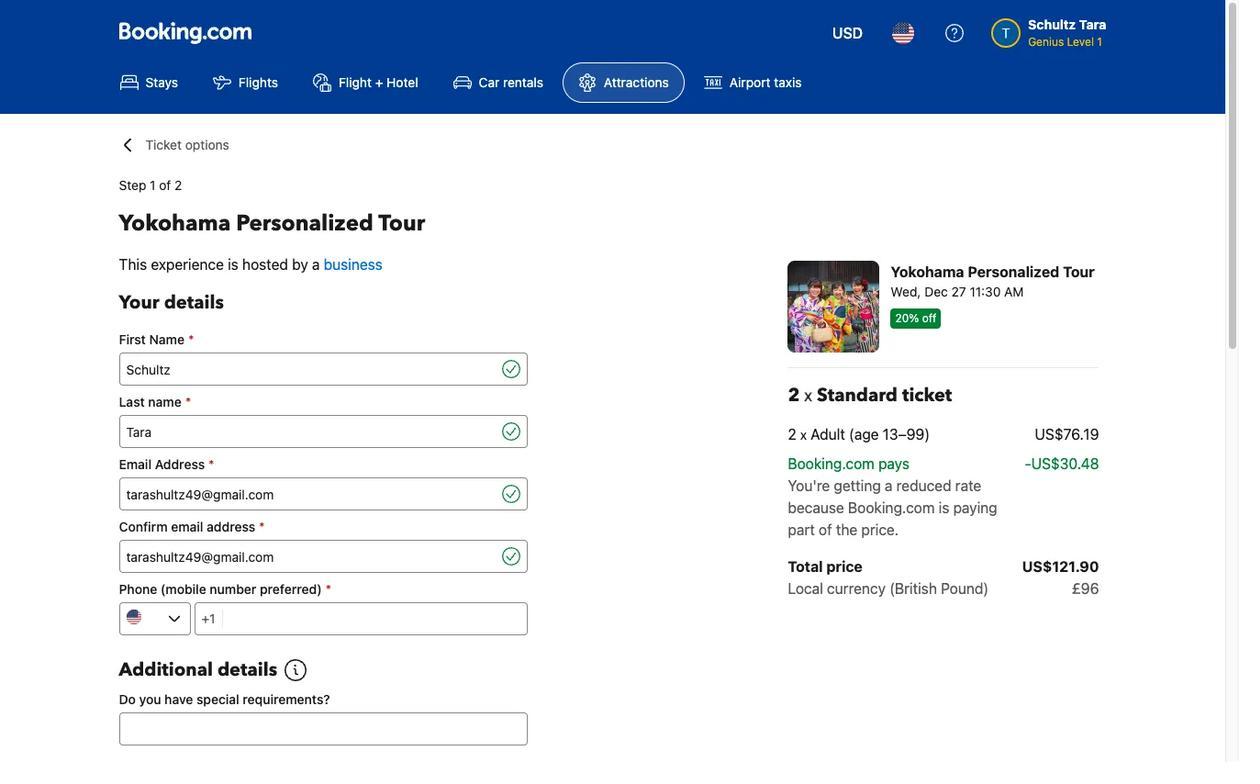 Task type: locate. For each thing, give the bounding box(es) containing it.
booking.com down adult
[[788, 455, 875, 472]]

of left the
[[819, 522, 833, 538]]

do
[[119, 691, 136, 707]]

𝗑
[[805, 383, 813, 408], [801, 426, 807, 443]]

yokohama personalized tour
[[119, 208, 425, 239], [891, 264, 1095, 280]]

us$30.48
[[1032, 455, 1100, 472]]

1 vertical spatial 2
[[788, 383, 800, 408]]

0 horizontal spatial yokohama
[[119, 208, 231, 239]]

2 vertical spatial 2
[[788, 426, 797, 443]]

name
[[149, 331, 185, 347]]

is
[[228, 256, 239, 273], [939, 500, 950, 516]]

of right step
[[159, 177, 171, 193]]

your account menu schultz tara genius level 1 element
[[992, 8, 1114, 51]]

2 down ticket options link
[[175, 177, 182, 193]]

taxis
[[774, 74, 802, 90]]

details up do you have special requirements?
[[218, 657, 277, 682]]

stays
[[146, 74, 178, 90]]

* for email address *
[[209, 456, 214, 472]]

1 horizontal spatial is
[[939, 500, 950, 516]]

wed,
[[891, 284, 921, 299]]

us$121.90
[[1023, 558, 1100, 575]]

attractions
[[604, 74, 669, 90]]

a
[[312, 256, 320, 273], [885, 478, 893, 494]]

1 vertical spatial booking.com
[[848, 500, 935, 516]]

is down reduced
[[939, 500, 950, 516]]

am
[[1005, 284, 1024, 299]]

car rentals link
[[438, 62, 559, 103]]

2 left standard
[[788, 383, 800, 408]]

attractions link
[[563, 62, 685, 103]]

hotel
[[387, 74, 418, 90]]

yokohama personalized tour up hosted
[[119, 208, 425, 239]]

a right by
[[312, 256, 320, 273]]

additional
[[119, 657, 213, 682]]

1 down tara
[[1098, 35, 1103, 49]]

1 horizontal spatial 1
[[1098, 35, 1103, 49]]

1 horizontal spatial a
[[885, 478, 893, 494]]

a down pays
[[885, 478, 893, 494]]

the
[[836, 522, 858, 538]]

pays
[[879, 455, 910, 472]]

stays link
[[104, 62, 194, 103]]

genius
[[1029, 35, 1064, 49]]

of inside the booking.com pays you're getting a reduced rate because booking.com is paying part of the price.
[[819, 522, 833, 538]]

11:30
[[970, 284, 1001, 299]]

email
[[171, 519, 203, 534]]

you're
[[788, 478, 830, 494]]

of
[[159, 177, 171, 193], [819, 522, 833, 538]]

0 vertical spatial is
[[228, 256, 239, 273]]

0 vertical spatial tour
[[378, 208, 425, 239]]

paying
[[954, 500, 998, 516]]

yokohama personalized tour up 11:30 at the top of the page
[[891, 264, 1095, 280]]

yokohama up the "experience"
[[119, 208, 231, 239]]

car
[[479, 74, 500, 90]]

1 vertical spatial 𝗑
[[801, 426, 807, 443]]

tour
[[378, 208, 425, 239], [1063, 264, 1095, 280]]

0 vertical spatial yokohama
[[119, 208, 231, 239]]

0 vertical spatial 1
[[1098, 35, 1103, 49]]

1 horizontal spatial tour
[[1063, 264, 1095, 280]]

you
[[139, 691, 161, 707]]

0 vertical spatial personalized
[[236, 208, 373, 239]]

None email field
[[119, 478, 498, 511], [119, 540, 498, 573], [119, 478, 498, 511], [119, 540, 498, 573]]

total
[[788, 558, 823, 575]]

yokohama up dec
[[891, 264, 965, 280]]

business
[[324, 256, 383, 273]]

Phone (mobile number preferred) telephone field
[[223, 602, 528, 635]]

0 horizontal spatial yokohama personalized tour
[[119, 208, 425, 239]]

local
[[788, 580, 824, 597]]

personalized up am
[[968, 264, 1060, 280]]

this
[[119, 256, 147, 273]]

None field
[[119, 353, 498, 386], [119, 415, 498, 448], [119, 353, 498, 386], [119, 415, 498, 448]]

0 horizontal spatial tour
[[378, 208, 425, 239]]

2 𝗑 standard ticket
[[788, 383, 953, 408]]

special
[[197, 691, 239, 707]]

𝗑 up adult
[[805, 383, 813, 408]]

preferred)
[[260, 581, 322, 597]]

-us$30.48
[[1025, 455, 1100, 472]]

1 vertical spatial yokohama personalized tour
[[891, 264, 1095, 280]]

1 horizontal spatial yokohama personalized tour
[[891, 264, 1095, 280]]

personalized up by
[[236, 208, 373, 239]]

additional details
[[119, 657, 277, 682]]

booking.com up price.
[[848, 500, 935, 516]]

1 right step
[[150, 177, 156, 193]]

car rentals
[[479, 74, 544, 90]]

0 vertical spatial yokohama personalized tour
[[119, 208, 425, 239]]

is left hosted
[[228, 256, 239, 273]]

2 left adult
[[788, 426, 797, 443]]

details down the "experience"
[[164, 290, 224, 315]]

0 horizontal spatial 1
[[150, 177, 156, 193]]

currency
[[827, 580, 886, 597]]

0 vertical spatial details
[[164, 290, 224, 315]]

phone
[[119, 581, 157, 597]]

1 vertical spatial of
[[819, 522, 833, 538]]

email address *
[[119, 456, 214, 472]]

* for first name *
[[188, 331, 194, 347]]

booking.com image
[[119, 22, 251, 44]]

0 vertical spatial a
[[312, 256, 320, 273]]

booking.com
[[788, 455, 875, 472], [848, 500, 935, 516]]

yokohama
[[119, 208, 231, 239], [891, 264, 965, 280]]

hosted
[[242, 256, 288, 273]]

flight + hotel link
[[297, 62, 434, 103]]

experience
[[151, 256, 224, 273]]

price.
[[862, 522, 899, 538]]

because
[[788, 500, 845, 516]]

0 vertical spatial of
[[159, 177, 171, 193]]

1 horizontal spatial personalized
[[968, 264, 1060, 280]]

flight + hotel
[[339, 74, 418, 90]]

ticket
[[146, 137, 182, 152]]

𝗑 left adult
[[801, 426, 807, 443]]

your
[[119, 290, 159, 315]]

2
[[175, 177, 182, 193], [788, 383, 800, 408], [788, 426, 797, 443]]

1 vertical spatial yokohama
[[891, 264, 965, 280]]

requirements?
[[243, 691, 330, 707]]

business link
[[324, 256, 383, 273]]

1 vertical spatial is
[[939, 500, 950, 516]]

1 vertical spatial details
[[218, 657, 277, 682]]

1
[[1098, 35, 1103, 49], [150, 177, 156, 193]]

27
[[952, 284, 967, 299]]

2 for 2 𝗑 standard ticket
[[788, 383, 800, 408]]

ticket options
[[146, 137, 229, 152]]

flight
[[339, 74, 372, 90]]

1 horizontal spatial of
[[819, 522, 833, 538]]

tara
[[1080, 17, 1107, 32]]

1 horizontal spatial yokohama
[[891, 264, 965, 280]]

ticket options link
[[146, 136, 229, 154]]

0 vertical spatial 𝗑
[[805, 383, 813, 408]]

-
[[1025, 455, 1032, 472]]

0 horizontal spatial of
[[159, 177, 171, 193]]

0 horizontal spatial a
[[312, 256, 320, 273]]

2 𝗑 adult  (age 13–99)
[[788, 426, 930, 443]]

part
[[788, 522, 815, 538]]

level
[[1068, 35, 1095, 49]]

airport taxis link
[[689, 62, 818, 103]]

0 horizontal spatial is
[[228, 256, 239, 273]]

1 vertical spatial a
[[885, 478, 893, 494]]



Task type: describe. For each thing, give the bounding box(es) containing it.
pound)
[[941, 580, 989, 597]]

phone (mobile number preferred) *
[[119, 581, 332, 597]]

£96
[[1073, 580, 1100, 597]]

address
[[155, 456, 205, 472]]

flights
[[239, 74, 278, 90]]

schultz
[[1029, 17, 1076, 32]]

(british
[[890, 580, 938, 597]]

20%
[[896, 311, 919, 325]]

usd button
[[822, 11, 874, 55]]

confirm
[[119, 519, 168, 534]]

20% off
[[896, 311, 937, 325]]

airport
[[730, 74, 771, 90]]

your details
[[119, 290, 224, 315]]

rentals
[[503, 74, 544, 90]]

13–99)
[[883, 426, 930, 443]]

have
[[165, 691, 193, 707]]

(mobile
[[161, 581, 206, 597]]

2 for 2 𝗑 adult  (age 13–99)
[[788, 426, 797, 443]]

last
[[119, 394, 145, 410]]

email
[[119, 456, 152, 472]]

price
[[827, 558, 863, 575]]

first
[[119, 331, 146, 347]]

first name *
[[119, 331, 194, 347]]

1 vertical spatial personalized
[[968, 264, 1060, 280]]

dec
[[925, 284, 948, 299]]

is inside the booking.com pays you're getting a reduced rate because booking.com is paying part of the price.
[[939, 500, 950, 516]]

airport taxis
[[730, 74, 802, 90]]

number
[[210, 581, 257, 597]]

reduced
[[897, 478, 952, 494]]

+1
[[202, 611, 215, 626]]

ticket
[[903, 383, 953, 408]]

booking.com pays you're getting a reduced rate because booking.com is paying part of the price.
[[788, 455, 998, 538]]

confirm email address *
[[119, 519, 265, 534]]

(age
[[849, 426, 879, 443]]

this experience is hosted by a business
[[119, 256, 383, 273]]

options
[[185, 137, 229, 152]]

local currency (british pound)
[[788, 580, 989, 597]]

step
[[119, 177, 146, 193]]

standard
[[817, 383, 898, 408]]

0 vertical spatial booking.com
[[788, 455, 875, 472]]

* for last name *
[[185, 394, 191, 410]]

getting
[[834, 478, 881, 494]]

address
[[207, 519, 255, 534]]

0 vertical spatial 2
[[175, 177, 182, 193]]

details for additional details
[[218, 657, 277, 682]]

0 horizontal spatial personalized
[[236, 208, 373, 239]]

𝗑 for adult
[[801, 426, 807, 443]]

usd
[[833, 25, 863, 41]]

1 inside schultz tara genius level 1
[[1098, 35, 1103, 49]]

1 vertical spatial tour
[[1063, 264, 1095, 280]]

adult
[[811, 426, 846, 443]]

rate
[[956, 478, 982, 494]]

last name *
[[119, 394, 191, 410]]

total price
[[788, 558, 863, 575]]

a inside the booking.com pays you're getting a reduced rate because booking.com is paying part of the price.
[[885, 478, 893, 494]]

wed, dec 27 11:30 am
[[891, 284, 1024, 299]]

do you have special requirements?
[[119, 691, 330, 707]]

1 vertical spatial 1
[[150, 177, 156, 193]]

off
[[923, 311, 937, 325]]

by
[[292, 256, 308, 273]]

Do you have special requirements? field
[[119, 713, 528, 746]]

name
[[148, 394, 182, 410]]

+
[[375, 74, 383, 90]]

𝗑 for standard
[[805, 383, 813, 408]]

us$76.19
[[1035, 426, 1100, 443]]

schultz tara genius level 1
[[1029, 17, 1107, 49]]

flights link
[[197, 62, 294, 103]]

details for your details
[[164, 290, 224, 315]]

step 1 of 2
[[119, 177, 182, 193]]



Task type: vqa. For each thing, say whether or not it's contained in the screenshot.
left Yokohama Personalized Tour
yes



